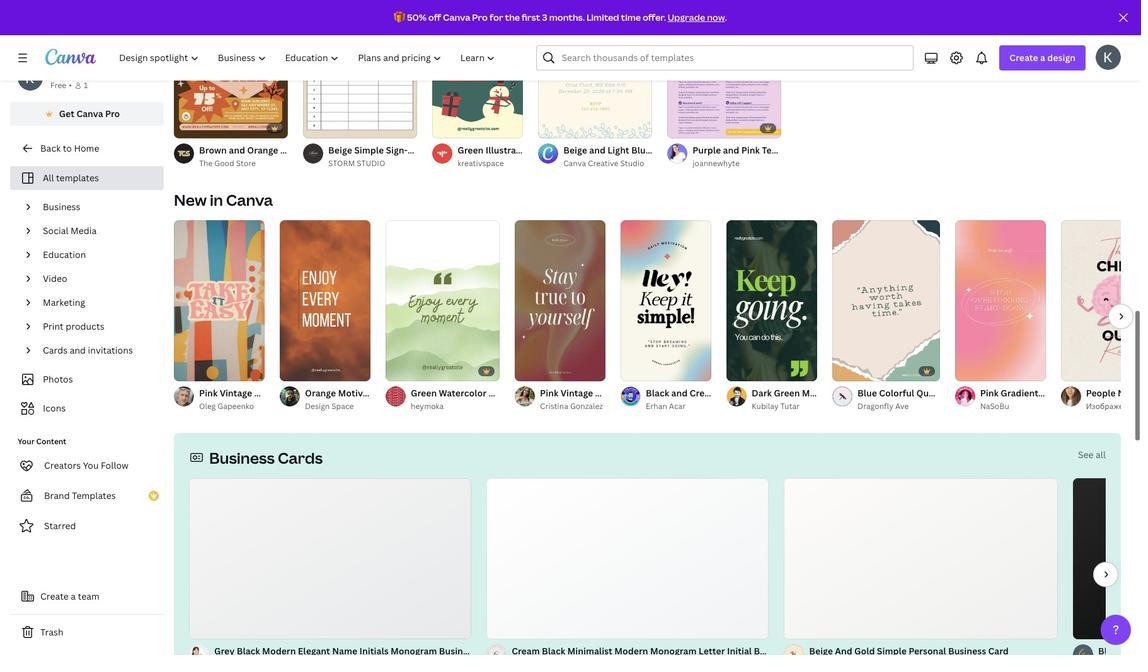 Task type: vqa. For each thing, say whether or not it's contained in the screenshot.
Restaurant Flyer image
no



Task type: locate. For each thing, give the bounding box(es) containing it.
print
[[43, 321, 64, 333]]

follow
[[101, 460, 129, 472]]

1 vertical spatial business
[[209, 448, 275, 469]]

simple right watercolor
[[489, 387, 518, 399]]

brown and orange fall sale flyer image
[[174, 0, 288, 139]]

flyer right technology
[[813, 144, 835, 156]]

0 vertical spatial pro
[[472, 11, 488, 23]]

create
[[1010, 52, 1038, 64], [40, 591, 69, 603]]

icons
[[43, 403, 66, 415]]

1 horizontal spatial quote
[[916, 387, 943, 399]]

erhan
[[646, 401, 667, 412]]

get canva pro button
[[10, 102, 164, 126]]

.
[[725, 11, 727, 23]]

🎁 50% off canva pro for the first 3 months. limited time offer. upgrade now .
[[394, 11, 727, 23]]

canva left creative
[[563, 158, 586, 169]]

people need to chill pink and black poster image
[[1061, 221, 1141, 382]]

and down print products
[[70, 345, 86, 357]]

quote inside "blue colorful quote pinterest pin dragonfly ave"
[[916, 387, 943, 399]]

business for business
[[43, 201, 80, 213]]

blue colorful quote pinterest pin image
[[832, 221, 940, 382]]

1 vertical spatial cards
[[278, 448, 323, 469]]

and up the good store link
[[229, 144, 245, 156]]

1 vertical spatial pro
[[105, 108, 120, 120]]

creators you follow link
[[10, 454, 164, 479]]

technology
[[762, 144, 811, 156]]

joannewhyte
[[693, 158, 740, 169]]

0 horizontal spatial flyer
[[318, 144, 339, 156]]

1 quote from the left
[[520, 387, 547, 399]]

black and cream simple daily motivation instagram story image
[[621, 221, 711, 382]]

business up social
[[43, 201, 80, 213]]

1 horizontal spatial create
[[1010, 52, 1038, 64]]

0 horizontal spatial quote
[[520, 387, 547, 399]]

0 horizontal spatial create
[[40, 591, 69, 603]]

0 horizontal spatial a
[[71, 591, 76, 603]]

a inside create a design dropdown button
[[1040, 52, 1045, 64]]

back
[[40, 142, 61, 154]]

0 vertical spatial cards
[[43, 345, 68, 357]]

create a team button
[[10, 585, 164, 610]]

content
[[36, 437, 66, 447]]

erhan acar link
[[646, 401, 711, 413]]

create inside dropdown button
[[1010, 52, 1038, 64]]

first
[[522, 11, 540, 23]]

starred link
[[10, 514, 164, 539]]

up
[[408, 144, 420, 156]]

and inside 'link'
[[70, 345, 86, 357]]

0 horizontal spatial pro
[[105, 108, 120, 120]]

1 vertical spatial simple
[[489, 387, 518, 399]]

create a team
[[40, 591, 99, 603]]

quote
[[520, 387, 547, 399], [916, 387, 943, 399]]

business cards
[[209, 448, 323, 469]]

2 horizontal spatial and
[[723, 144, 739, 156]]

brown and orange fall sale flyer the good store
[[199, 144, 339, 169]]

2 flyer from the left
[[813, 144, 835, 156]]

1 horizontal spatial a
[[1040, 52, 1045, 64]]

green illustrated christmas trivia instagram story image
[[432, 0, 523, 139]]

🎁
[[394, 11, 405, 23]]

1 vertical spatial a
[[71, 591, 76, 603]]

canva
[[443, 11, 470, 23], [76, 108, 103, 120], [563, 158, 586, 169], [226, 190, 273, 210]]

gapeenko
[[218, 401, 254, 412]]

green watercolor simple quote poster image
[[386, 221, 500, 382]]

create for create a team
[[40, 591, 69, 603]]

beige and light blue christmas party poster image
[[538, 0, 652, 139]]

cristina
[[540, 401, 568, 412]]

canva inside "link"
[[563, 158, 586, 169]]

all
[[1096, 449, 1106, 461]]

orange
[[247, 144, 278, 156]]

watercolor
[[439, 387, 486, 399]]

upgrade now button
[[668, 11, 725, 23]]

a inside create a team button
[[71, 591, 76, 603]]

in
[[210, 190, 223, 210]]

studio
[[357, 158, 385, 169]]

quote up cristina
[[520, 387, 547, 399]]

nasobu link
[[980, 401, 1046, 413]]

quote right colorful
[[916, 387, 943, 399]]

cards inside 'link'
[[43, 345, 68, 357]]

social
[[43, 225, 68, 237]]

1 flyer from the left
[[318, 144, 339, 156]]

creative
[[588, 158, 618, 169]]

create left design
[[1010, 52, 1038, 64]]

see
[[1078, 449, 1094, 461]]

1 horizontal spatial business
[[209, 448, 275, 469]]

kreativspace link
[[458, 158, 523, 170]]

3
[[542, 11, 547, 23]]

media
[[71, 225, 97, 237]]

1 horizontal spatial simple
[[489, 387, 518, 399]]

pink gradient affirmation phone wallpaper image
[[955, 221, 1046, 382]]

0 horizontal spatial cards
[[43, 345, 68, 357]]

cards down print
[[43, 345, 68, 357]]

social media link
[[38, 219, 156, 243]]

purple and pink technology flyer link
[[693, 144, 835, 158]]

create left team
[[40, 591, 69, 603]]

0 vertical spatial create
[[1010, 52, 1038, 64]]

and
[[229, 144, 245, 156], [723, 144, 739, 156], [70, 345, 86, 357]]

simple inside the green watercolor simple quote poster heymoka
[[489, 387, 518, 399]]

2 quote from the left
[[916, 387, 943, 399]]

изображения п
[[1086, 401, 1141, 412]]

a left team
[[71, 591, 76, 603]]

erhan acar
[[646, 401, 686, 412]]

create inside button
[[40, 591, 69, 603]]

sheet
[[422, 144, 447, 156]]

0 horizontal spatial and
[[70, 345, 86, 357]]

canva right get
[[76, 108, 103, 120]]

and for purple
[[723, 144, 739, 156]]

pro left for
[[472, 11, 488, 23]]

and inside purple and pink technology flyer joannewhyte
[[723, 144, 739, 156]]

trash
[[40, 627, 63, 639]]

pro inside get canva pro button
[[105, 108, 120, 120]]

quote inside the green watercolor simple quote poster heymoka
[[520, 387, 547, 399]]

and inside brown and orange fall sale flyer the good store
[[229, 144, 245, 156]]

flyer up storm
[[318, 144, 339, 156]]

and up joannewhyte link
[[723, 144, 739, 156]]

simple
[[354, 144, 384, 156], [489, 387, 518, 399]]

1 horizontal spatial flyer
[[813, 144, 835, 156]]

0 vertical spatial business
[[43, 201, 80, 213]]

your content
[[18, 437, 66, 447]]

simple up studio
[[354, 144, 384, 156]]

beige simple sign-up sheet image
[[303, 0, 417, 139]]

oleg gapeenko
[[199, 401, 254, 412]]

free
[[50, 80, 66, 91]]

photos
[[43, 374, 73, 386]]

fall
[[280, 144, 295, 156]]

nasobu
[[980, 401, 1009, 412]]

business link
[[38, 195, 156, 219]]

1 horizontal spatial and
[[229, 144, 245, 156]]

create a design
[[1010, 52, 1076, 64]]

cards down the design
[[278, 448, 323, 469]]

0 horizontal spatial business
[[43, 201, 80, 213]]

sign-
[[386, 144, 408, 156]]

education link
[[38, 243, 156, 267]]

pro up back to home 'link'
[[105, 108, 120, 120]]

create a design button
[[1000, 45, 1086, 71]]

0 horizontal spatial simple
[[354, 144, 384, 156]]

canva right in at the left of the page
[[226, 190, 273, 210]]

0 vertical spatial a
[[1040, 52, 1045, 64]]

business down gapeenko
[[209, 448, 275, 469]]

pro
[[472, 11, 488, 23], [105, 108, 120, 120]]

now
[[707, 11, 725, 23]]

1 vertical spatial create
[[40, 591, 69, 603]]

social media
[[43, 225, 97, 237]]

and for brown
[[229, 144, 245, 156]]

0 vertical spatial simple
[[354, 144, 384, 156]]

None search field
[[536, 45, 914, 71]]

the
[[505, 11, 520, 23]]

a left design
[[1040, 52, 1045, 64]]



Task type: describe. For each thing, give the bounding box(es) containing it.
the good store link
[[199, 158, 288, 170]]

ave
[[895, 401, 909, 412]]

pink
[[741, 144, 760, 156]]

flyer inside purple and pink technology flyer joannewhyte
[[813, 144, 835, 156]]

flyer inside brown and orange fall sale flyer the good store
[[318, 144, 339, 156]]

heymoka
[[411, 401, 444, 412]]

sale
[[298, 144, 316, 156]]

colorful
[[879, 387, 914, 399]]

kendall parks image
[[1096, 45, 1121, 70]]

business for business cards
[[209, 448, 275, 469]]

tutar
[[780, 401, 800, 412]]

design
[[1047, 52, 1076, 64]]

team
[[78, 591, 99, 603]]

simple inside beige simple sign-up sheet storm studio
[[354, 144, 384, 156]]

pink vintage abstract quote phone wallpaper image
[[174, 221, 265, 382]]

п
[[1139, 401, 1141, 412]]

create for create a design
[[1010, 52, 1038, 64]]

green
[[411, 387, 437, 399]]

offer.
[[643, 11, 666, 23]]

marketing
[[43, 297, 85, 309]]

purple and pink technology flyer image
[[667, 0, 782, 139]]

beige simple sign-up sheet storm studio
[[328, 144, 447, 169]]

print products link
[[38, 315, 156, 339]]

acar
[[669, 401, 686, 412]]

products
[[66, 321, 104, 333]]

canva inside button
[[76, 108, 103, 120]]

brown and orange fall sale flyer link
[[199, 144, 339, 158]]

months.
[[549, 11, 585, 23]]

pinterest
[[945, 387, 984, 399]]

a for design
[[1040, 52, 1045, 64]]

get canva pro
[[59, 108, 120, 120]]

purple
[[693, 144, 721, 156]]

icons link
[[18, 397, 156, 421]]

brand
[[44, 490, 70, 502]]

to
[[63, 142, 72, 154]]

gonzalez
[[570, 401, 603, 412]]

back to home
[[40, 142, 99, 154]]

all
[[43, 172, 54, 184]]

good
[[214, 158, 234, 169]]

canva right off
[[443, 11, 470, 23]]

video link
[[38, 267, 156, 291]]

brown
[[199, 144, 227, 156]]

Search search field
[[562, 46, 906, 70]]

dragonfly
[[858, 401, 893, 412]]

cristina gonzalez link
[[540, 401, 606, 413]]

dragonfly ave link
[[858, 401, 940, 413]]

personal
[[50, 66, 88, 78]]

new
[[174, 190, 207, 210]]

get
[[59, 108, 74, 120]]

see all
[[1078, 449, 1106, 461]]

off
[[428, 11, 441, 23]]

1 horizontal spatial cards
[[278, 448, 323, 469]]

canva creative studio link
[[563, 158, 652, 170]]

and for cards
[[70, 345, 86, 357]]

canva creative studio
[[563, 158, 644, 169]]

•
[[69, 80, 72, 91]]

изображения
[[1086, 401, 1137, 412]]

blue
[[858, 387, 877, 399]]

trash link
[[10, 621, 164, 646]]

green watercolor simple quote poster link
[[411, 387, 577, 401]]

blue colorful quote pinterest pin link
[[858, 387, 1000, 401]]

design space
[[305, 401, 354, 412]]

purple and pink technology flyer joannewhyte
[[693, 144, 835, 169]]

oleg
[[199, 401, 216, 412]]

see all link
[[1078, 449, 1106, 461]]

kubilay tutar link
[[752, 401, 817, 413]]

design space link
[[305, 401, 370, 413]]

beige
[[328, 144, 352, 156]]

kubilay tutar
[[752, 401, 800, 412]]

free •
[[50, 80, 72, 91]]

pin
[[987, 387, 1000, 399]]

space
[[332, 401, 354, 412]]

oleg gapeenko link
[[199, 401, 265, 413]]

50%
[[407, 11, 427, 23]]

limited
[[587, 11, 619, 23]]

templates
[[72, 490, 116, 502]]

education
[[43, 249, 86, 261]]

cards and invitations
[[43, 345, 133, 357]]

1 horizontal spatial pro
[[472, 11, 488, 23]]

video
[[43, 273, 67, 285]]

store
[[236, 158, 256, 169]]

creators you follow
[[44, 460, 129, 472]]

a for team
[[71, 591, 76, 603]]

pink vintage positive quote instagram story image
[[515, 221, 606, 382]]

time
[[621, 11, 641, 23]]

cards and invitations link
[[38, 339, 156, 363]]

print products
[[43, 321, 104, 333]]

kubilay
[[752, 401, 779, 412]]

green watercolor simple quote poster heymoka
[[411, 387, 577, 412]]

top level navigation element
[[111, 45, 506, 71]]

orange motivational quote instagram story image
[[280, 221, 370, 382]]

for
[[489, 11, 503, 23]]

dark green modern motivational instagram story image
[[727, 221, 817, 382]]

joannewhyte link
[[693, 158, 782, 170]]



